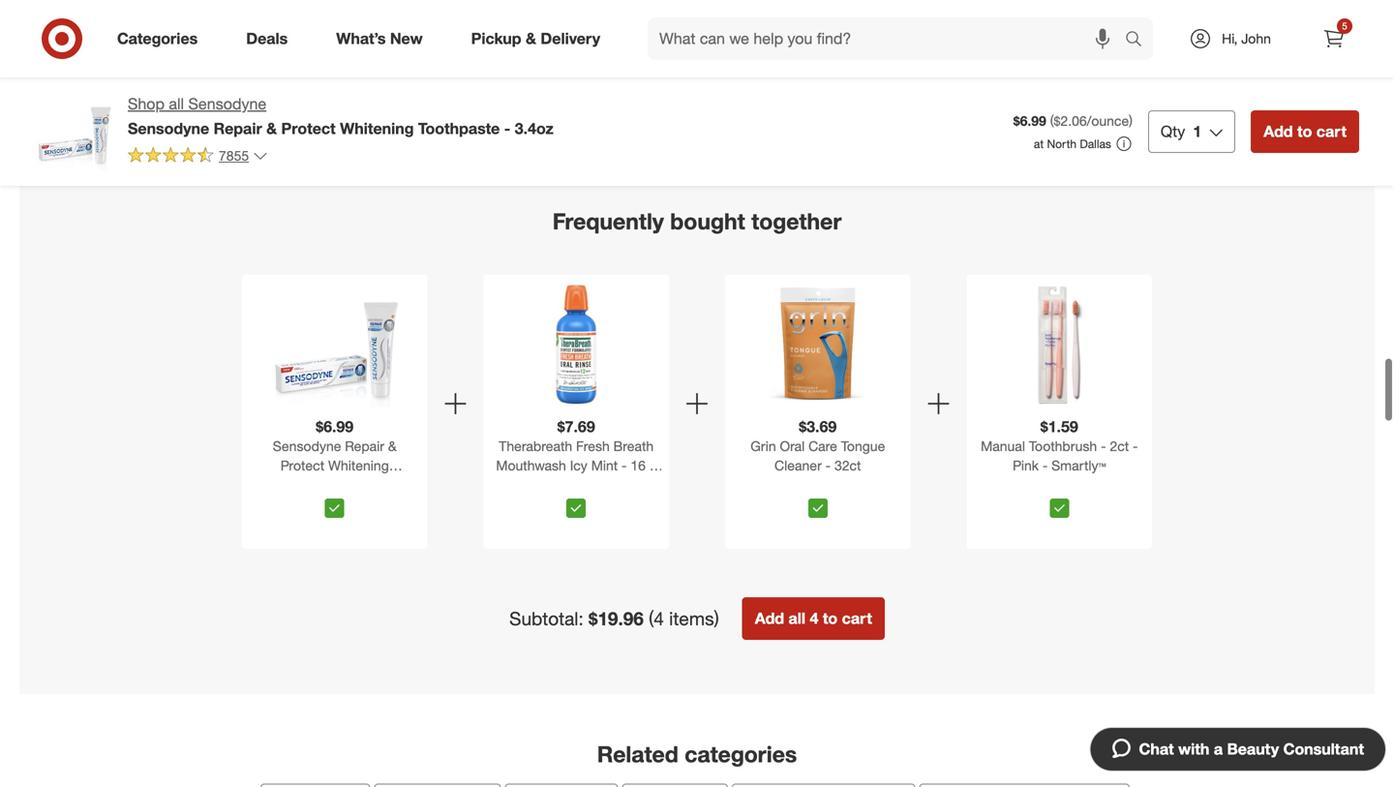 Task type: describe. For each thing, give the bounding box(es) containing it.
new
[[390, 29, 423, 48]]

deals link
[[230, 17, 312, 60]]

manual
[[981, 438, 1026, 455]]

repair inside "shop all sensodyne sensodyne repair & protect whitening toothpaste - 3.4oz"
[[214, 119, 262, 138]]

smartly™
[[1052, 457, 1107, 474]]

$19.96
[[589, 608, 644, 630]]

qty 1
[[1161, 122, 1202, 141]]

what's new
[[336, 29, 423, 48]]

grin
[[751, 438, 777, 455]]

& inside $6.99 sensodyne repair & protect whitening toothpaste - 3.4oz
[[388, 438, 397, 455]]

pink
[[1013, 457, 1039, 474]]

beauty
[[1228, 740, 1280, 759]]

subtotal: $19.96 (4 items)
[[510, 608, 719, 630]]

whitening inside $6.99 sensodyne repair & protect whitening toothpaste - 3.4oz
[[328, 457, 389, 474]]

7855
[[219, 147, 249, 164]]

What can we help you find? suggestions appear below search field
[[648, 17, 1131, 60]]

search button
[[1117, 17, 1164, 64]]

a
[[1215, 740, 1224, 759]]

what's new link
[[320, 17, 447, 60]]

add inside button
[[755, 609, 785, 628]]

grin oral care tongue cleaner - 32ct image
[[753, 278, 884, 410]]

protect inside $6.99 sensodyne repair & protect whitening toothpaste - 3.4oz
[[281, 457, 325, 474]]

breath
[[614, 438, 654, 455]]

- inside $6.99 sensodyne repair & protect whitening toothpaste - 3.4oz
[[349, 477, 355, 494]]

pickup & delivery link
[[455, 17, 625, 60]]

therabreath fresh breath mouthwash icy mint - 16 fl oz link
[[488, 437, 666, 494]]

$6.99 for $6.99 sensodyne repair & protect whitening toothpaste - 3.4oz
[[316, 417, 354, 436]]

john
[[1242, 30, 1272, 47]]

at
[[1035, 137, 1044, 151]]

3.4oz inside $6.99 sensodyne repair & protect whitening toothpaste - 3.4oz
[[358, 477, 391, 494]]

categories link
[[101, 17, 222, 60]]

pickup & delivery
[[471, 29, 601, 48]]

$3.69
[[799, 417, 837, 436]]

together
[[752, 208, 842, 235]]

related
[[597, 741, 679, 768]]

all for shop
[[169, 94, 184, 113]]

icy
[[570, 457, 588, 474]]

toothbrush
[[1030, 438, 1098, 455]]

$1.59
[[1041, 417, 1079, 436]]

frequently
[[553, 208, 664, 235]]

3.4oz inside "shop all sensodyne sensodyne repair & protect whitening toothpaste - 3.4oz"
[[515, 119, 554, 138]]

tongue
[[842, 438, 886, 455]]

1 vertical spatial sensodyne
[[128, 119, 209, 138]]

$7.69 therabreath fresh breath mouthwash icy mint - 16 fl oz
[[496, 417, 657, 494]]

chat with a beauty consultant
[[1140, 740, 1365, 759]]

cart inside button
[[842, 609, 873, 628]]

add all 4 to cart
[[755, 609, 873, 628]]

shop
[[128, 94, 165, 113]]

consultant
[[1284, 740, 1365, 759]]

with
[[1179, 740, 1210, 759]]

hi, john
[[1223, 30, 1272, 47]]

2ct
[[1111, 438, 1130, 455]]

repair inside $6.99 sensodyne repair & protect whitening toothpaste - 3.4oz
[[345, 438, 385, 455]]

therabreath
[[499, 438, 573, 455]]

all for add
[[789, 609, 806, 628]]

at north dallas
[[1035, 137, 1112, 151]]

oral
[[780, 438, 805, 455]]

bought
[[671, 208, 746, 235]]

fresh
[[576, 438, 610, 455]]

what's
[[336, 29, 386, 48]]

1
[[1194, 122, 1202, 141]]

fl
[[650, 457, 657, 474]]

manual toothbrush - 2ct - pink - smartly™ link
[[971, 437, 1149, 491]]

add all 4 to cart button
[[743, 598, 885, 640]]

categories
[[117, 29, 198, 48]]

$6.99 for $6.99 ( $2.06 /ounce )
[[1014, 113, 1047, 129]]

qty
[[1161, 122, 1186, 141]]

& inside "shop all sensodyne sensodyne repair & protect whitening toothpaste - 3.4oz"
[[267, 119, 277, 138]]

(
[[1051, 113, 1054, 129]]

items)
[[670, 608, 719, 630]]

7855 link
[[128, 146, 268, 168]]

related categories
[[597, 741, 798, 768]]

toothpaste inside "shop all sensodyne sensodyne repair & protect whitening toothpaste - 3.4oz"
[[418, 119, 500, 138]]

manual toothbrush - 2ct - pink - smartly™ image
[[994, 278, 1126, 410]]

care
[[809, 438, 838, 455]]

4
[[810, 609, 819, 628]]



Task type: vqa. For each thing, say whether or not it's contained in the screenshot.
the topmost More info
no



Task type: locate. For each thing, give the bounding box(es) containing it.
$6.99
[[1014, 113, 1047, 129], [316, 417, 354, 436]]

all inside "shop all sensodyne sensodyne repair & protect whitening toothpaste - 3.4oz"
[[169, 94, 184, 113]]

(4
[[649, 608, 664, 630]]

search
[[1117, 31, 1164, 50]]

1 horizontal spatial all
[[789, 609, 806, 628]]

grin oral care tongue cleaner - 32ct link
[[729, 437, 907, 491]]

5
[[1343, 20, 1348, 32]]

subtotal:
[[510, 608, 584, 630]]

$1.59 manual toothbrush - 2ct - pink - smartly™
[[981, 417, 1139, 474]]

-
[[505, 119, 511, 138], [1102, 438, 1107, 455], [1133, 438, 1139, 455], [622, 457, 627, 474], [826, 457, 831, 474], [1043, 457, 1048, 474], [349, 477, 355, 494]]

pickup
[[471, 29, 522, 48]]

1 horizontal spatial &
[[388, 438, 397, 455]]

0 horizontal spatial 3.4oz
[[358, 477, 391, 494]]

oz
[[570, 477, 584, 494]]

cart
[[95, 34, 118, 49], [293, 34, 315, 49], [490, 34, 513, 49], [688, 34, 710, 49], [885, 34, 908, 49], [1083, 34, 1106, 49], [1281, 34, 1303, 49], [1317, 122, 1347, 141], [842, 609, 873, 628]]

mouthwash
[[496, 457, 567, 474]]

$7.69
[[558, 417, 595, 436]]

2 vertical spatial sensodyne
[[273, 438, 341, 455]]

2 vertical spatial &
[[388, 438, 397, 455]]

0 horizontal spatial all
[[169, 94, 184, 113]]

1 horizontal spatial toothpaste
[[418, 119, 500, 138]]

1 horizontal spatial repair
[[345, 438, 385, 455]]

cleaner
[[775, 457, 822, 474]]

delivery
[[541, 29, 601, 48]]

hi,
[[1223, 30, 1238, 47]]

shop all sensodyne sensodyne repair & protect whitening toothpaste - 3.4oz
[[128, 94, 554, 138]]

- inside '$7.69 therabreath fresh breath mouthwash icy mint - 16 fl oz'
[[622, 457, 627, 474]]

32ct
[[835, 457, 862, 474]]

$3.69 grin oral care tongue cleaner - 32ct
[[751, 417, 886, 474]]

sensodyne inside $6.99 sensodyne repair & protect whitening toothpaste - 3.4oz
[[273, 438, 341, 455]]

)
[[1130, 113, 1133, 129]]

therabreath fresh breath mouthwash icy mint - 16 fl oz image
[[511, 278, 642, 410]]

0 vertical spatial toothpaste
[[418, 119, 500, 138]]

mint
[[592, 457, 618, 474]]

16
[[631, 457, 646, 474]]

dallas
[[1081, 137, 1112, 151]]

1 vertical spatial &
[[267, 119, 277, 138]]

sensodyne
[[188, 94, 267, 113], [128, 119, 209, 138], [273, 438, 341, 455]]

1 vertical spatial protect
[[281, 457, 325, 474]]

categories
[[685, 741, 798, 768]]

north
[[1048, 137, 1077, 151]]

add
[[55, 34, 77, 49], [253, 34, 275, 49], [450, 34, 473, 49], [648, 34, 670, 49], [846, 34, 868, 49], [1043, 34, 1065, 49], [1241, 34, 1263, 49], [1264, 122, 1294, 141], [755, 609, 785, 628]]

- inside $3.69 grin oral care tongue cleaner - 32ct
[[826, 457, 831, 474]]

$6.99 ( $2.06 /ounce )
[[1014, 113, 1133, 129]]

all
[[169, 94, 184, 113], [789, 609, 806, 628]]

protect inside "shop all sensodyne sensodyne repair & protect whitening toothpaste - 3.4oz"
[[281, 119, 336, 138]]

0 vertical spatial $6.99
[[1014, 113, 1047, 129]]

5 link
[[1314, 17, 1356, 60]]

0 vertical spatial &
[[526, 29, 537, 48]]

0 horizontal spatial $6.99
[[316, 417, 354, 436]]

sensodyne repair & protect whitening toothpaste - 3.4oz image
[[269, 278, 401, 410]]

1 vertical spatial all
[[789, 609, 806, 628]]

image of sensodyne repair & protect whitening toothpaste - 3.4oz image
[[35, 93, 112, 170]]

0 vertical spatial repair
[[214, 119, 262, 138]]

0 vertical spatial all
[[169, 94, 184, 113]]

add to cart button
[[46, 26, 126, 57], [244, 26, 324, 57], [442, 26, 522, 57], [639, 26, 719, 57], [837, 26, 917, 57], [1035, 26, 1114, 57], [1232, 26, 1312, 57], [1252, 110, 1360, 153]]

3.4oz
[[515, 119, 554, 138], [358, 477, 391, 494]]

0 horizontal spatial &
[[267, 119, 277, 138]]

0 vertical spatial protect
[[281, 119, 336, 138]]

all inside button
[[789, 609, 806, 628]]

$6.99 left (
[[1014, 113, 1047, 129]]

None checkbox
[[1050, 499, 1070, 518]]

2 horizontal spatial &
[[526, 29, 537, 48]]

all left 4
[[789, 609, 806, 628]]

to inside button
[[823, 609, 838, 628]]

protect
[[281, 119, 336, 138], [281, 457, 325, 474]]

- inside "shop all sensodyne sensodyne repair & protect whitening toothpaste - 3.4oz"
[[505, 119, 511, 138]]

sensodyne repair & protect whitening toothpaste - 3.4oz link
[[246, 437, 424, 494]]

1 vertical spatial 3.4oz
[[358, 477, 391, 494]]

0 vertical spatial 3.4oz
[[515, 119, 554, 138]]

$6.99 inside $6.99 sensodyne repair & protect whitening toothpaste - 3.4oz
[[316, 417, 354, 436]]

None checkbox
[[325, 499, 345, 518], [567, 499, 586, 518], [809, 499, 828, 518], [325, 499, 345, 518], [567, 499, 586, 518], [809, 499, 828, 518]]

all right shop
[[169, 94, 184, 113]]

0 horizontal spatial repair
[[214, 119, 262, 138]]

0 vertical spatial sensodyne
[[188, 94, 267, 113]]

1 vertical spatial $6.99
[[316, 417, 354, 436]]

&
[[526, 29, 537, 48], [267, 119, 277, 138], [388, 438, 397, 455]]

0 vertical spatial whitening
[[340, 119, 414, 138]]

1 vertical spatial repair
[[345, 438, 385, 455]]

whitening inside "shop all sensodyne sensodyne repair & protect whitening toothpaste - 3.4oz"
[[340, 119, 414, 138]]

add to cart
[[55, 34, 118, 49], [253, 34, 315, 49], [450, 34, 513, 49], [648, 34, 710, 49], [846, 34, 908, 49], [1043, 34, 1106, 49], [1241, 34, 1303, 49], [1264, 122, 1347, 141]]

$6.99 sensodyne repair & protect whitening toothpaste - 3.4oz
[[273, 417, 397, 494]]

to
[[80, 34, 92, 49], [278, 34, 289, 49], [476, 34, 487, 49], [673, 34, 685, 49], [871, 34, 882, 49], [1069, 34, 1080, 49], [1266, 34, 1277, 49], [1298, 122, 1313, 141], [823, 609, 838, 628]]

1 horizontal spatial $6.99
[[1014, 113, 1047, 129]]

chat with a beauty consultant button
[[1090, 728, 1387, 772]]

0 horizontal spatial toothpaste
[[278, 477, 346, 494]]

/ounce
[[1088, 113, 1130, 129]]

& inside pickup & delivery link
[[526, 29, 537, 48]]

deals
[[246, 29, 288, 48]]

frequently bought together
[[553, 208, 842, 235]]

chat
[[1140, 740, 1175, 759]]

$6.99 up sensodyne repair & protect whitening toothpaste - 3.4oz link
[[316, 417, 354, 436]]

whitening
[[340, 119, 414, 138], [328, 457, 389, 474]]

$2.06
[[1054, 113, 1088, 129]]

1 vertical spatial whitening
[[328, 457, 389, 474]]

toothpaste
[[418, 119, 500, 138], [278, 477, 346, 494]]

1 vertical spatial toothpaste
[[278, 477, 346, 494]]

repair
[[214, 119, 262, 138], [345, 438, 385, 455]]

1 horizontal spatial 3.4oz
[[515, 119, 554, 138]]

toothpaste inside $6.99 sensodyne repair & protect whitening toothpaste - 3.4oz
[[278, 477, 346, 494]]



